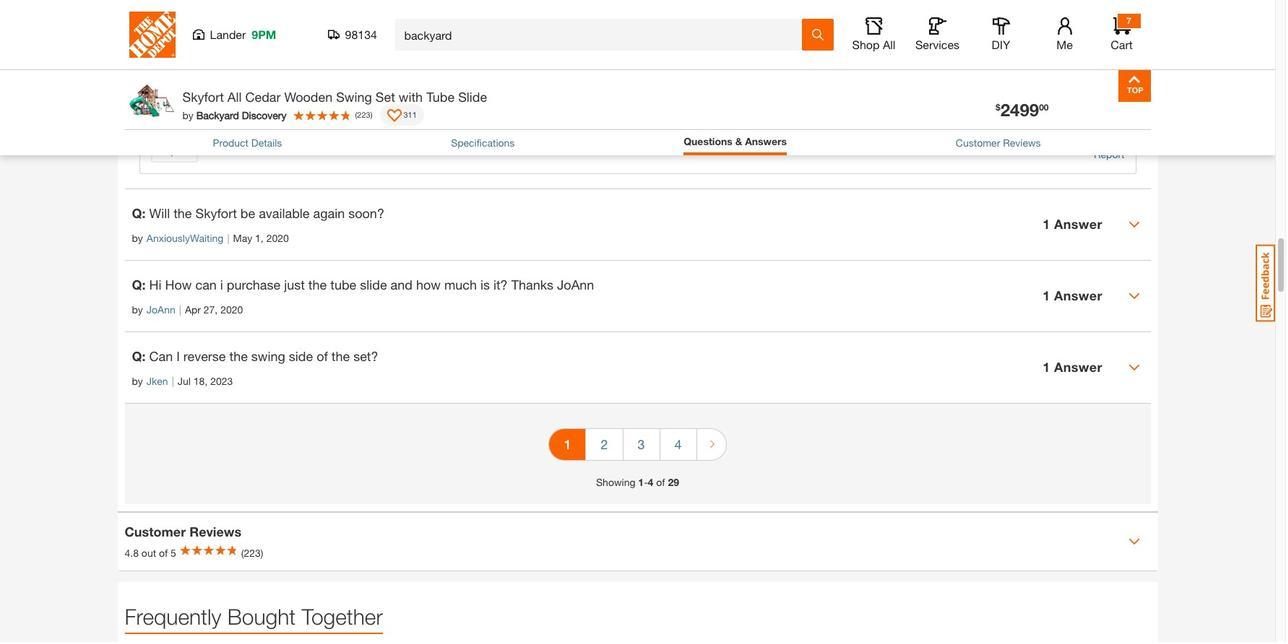 Task type: locate. For each thing, give the bounding box(es) containing it.
98134
[[345, 27, 377, 41]]

| right emily
[[175, 21, 177, 34]]

2020
[[266, 232, 289, 244], [221, 303, 243, 316]]

by left anxiouslywaiting
[[132, 232, 143, 244]]

1 vertical spatial 18,
[[194, 375, 208, 387]]

tube
[[330, 277, 357, 292]]

0 vertical spatial 2021
[[218, 21, 240, 34]]

navigation
[[549, 418, 727, 475]]

1 vertical spatial reviews
[[189, 524, 242, 540]]

the right will
[[174, 205, 192, 221]]

skyfort all cedar wooden swing set with tube slide
[[183, 89, 487, 105]]

bought
[[227, 604, 296, 629]]

| left may
[[227, 232, 229, 244]]

of right side
[[317, 348, 328, 364]]

1 horizontal spatial 18,
[[217, 115, 231, 128]]

311 button
[[380, 104, 424, 126]]

1 vertical spatial customer reviews
[[125, 524, 242, 540]]

by emily | mar 17, 2021
[[132, 21, 240, 34]]

the left set?
[[332, 348, 350, 364]]

18, for home
[[217, 115, 231, 128]]

| right nate
[[190, 115, 193, 128]]

1 vertical spatial all
[[228, 89, 242, 105]]

4 right '3'
[[675, 436, 682, 452]]

q: for q: will the skyfort be available again soon?
[[132, 205, 146, 221]]

customer reviews
[[956, 137, 1041, 149], [125, 524, 242, 540]]

1 horizontal spatial customer reviews
[[956, 137, 1041, 149]]

18, up product
[[217, 115, 231, 128]]

caret image
[[1129, 290, 1140, 302], [1129, 362, 1140, 373], [1129, 536, 1140, 548]]

1 caret image from the top
[[1129, 290, 1140, 302]]

1 for will the skyfort be available again soon?
[[1043, 216, 1051, 232]]

18, for reverse
[[194, 375, 208, 387]]

set?
[[354, 348, 378, 364]]

2020 right 27,
[[221, 303, 243, 316]]

questions
[[684, 135, 733, 147]]

mar down contact
[[196, 115, 214, 128]]

0 vertical spatial 18,
[[217, 115, 231, 128]]

2 1 answer from the top
[[1043, 216, 1103, 232]]

joann
[[557, 277, 594, 292], [147, 303, 175, 316]]

0 horizontal spatial reviews
[[189, 524, 242, 540]]

of left 29
[[656, 476, 665, 488]]

0 vertical spatial 2020
[[266, 232, 289, 244]]

shop
[[853, 38, 880, 51]]

mar left 17,
[[180, 21, 198, 34]]

top button
[[1118, 69, 1151, 102]]

anxiouslywaiting button
[[147, 230, 224, 246]]

0 horizontal spatial 2020
[[221, 303, 243, 316]]

reviews
[[1003, 137, 1041, 149], [189, 524, 242, 540]]

the home depot logo image
[[129, 12, 175, 58]]

the
[[174, 205, 192, 221], [309, 277, 327, 292], [229, 348, 248, 364], [332, 348, 350, 364]]

skyfort
[[183, 89, 224, 105], [196, 205, 237, 221]]

joann right the thanks
[[557, 277, 594, 292]]

2021 up product details
[[234, 115, 256, 128]]

side
[[289, 348, 313, 364]]

1 1 answer from the top
[[1043, 6, 1103, 22]]

( 223 )
[[355, 110, 373, 119]]

0 vertical spatial q:
[[132, 205, 146, 221]]

| for how
[[179, 303, 181, 316]]

4 link
[[660, 429, 696, 460]]

1 answer for q: can i reverse the swing side of the set?
[[1043, 359, 1103, 375]]

product details button
[[213, 135, 282, 150], [213, 135, 282, 150]]

much
[[444, 277, 477, 292]]

2021 for mar 17, 2021
[[218, 21, 240, 34]]

nate button
[[165, 114, 187, 130]]

q: left will
[[132, 205, 146, 221]]

shop all button
[[851, 17, 897, 52]]

mar for mar 17, 2021
[[180, 21, 198, 34]]

2021 right 17,
[[218, 21, 240, 34]]

0 vertical spatial customer
[[956, 137, 1001, 149]]

| left apr
[[179, 303, 181, 316]]

1 vertical spatial customer
[[125, 524, 186, 540]]

reviews down $ 2499 00
[[1003, 137, 1041, 149]]

3 q: from the top
[[132, 348, 146, 364]]

product details
[[213, 137, 282, 149]]

skyfort up by anxiouslywaiting | may 1, 2020
[[196, 205, 237, 221]]

all inside button
[[883, 38, 896, 51]]

4 1 answer from the top
[[1043, 359, 1103, 375]]

set
[[376, 89, 395, 105]]

0 vertical spatial caret image
[[1129, 290, 1140, 302]]

mar for mar 18, 2021
[[196, 115, 214, 128]]

2020 right 1,
[[266, 232, 289, 244]]

contact
[[180, 93, 214, 105]]

answers
[[745, 135, 787, 147]]

by nate | mar 18, 2021
[[151, 115, 256, 128]]

1 vertical spatial 4
[[648, 476, 654, 488]]

question
[[190, 58, 231, 71]]

mar
[[180, 21, 198, 34], [196, 115, 214, 128]]

feedback link image
[[1256, 244, 1276, 322]]

jken button
[[147, 373, 168, 389]]

joann button
[[147, 302, 175, 317]]

q: left can
[[132, 348, 146, 364]]

backyard
[[196, 109, 239, 121]]

1 horizontal spatial all
[[883, 38, 896, 51]]

2 q: from the top
[[132, 277, 146, 292]]

29
[[668, 476, 679, 488]]

showing
[[596, 476, 636, 488]]

1 vertical spatial q:
[[132, 277, 146, 292]]

all right shop
[[883, 38, 896, 51]]

2499
[[1001, 100, 1039, 120]]

specifications
[[451, 137, 515, 149]]

diy
[[992, 38, 1011, 51]]

0 vertical spatial skyfort
[[183, 89, 224, 105]]

q: left hi
[[132, 277, 146, 292]]

0 horizontal spatial all
[[228, 89, 242, 105]]

1 vertical spatial mar
[[196, 115, 214, 128]]

of
[[317, 348, 328, 364], [656, 476, 665, 488], [159, 547, 168, 560]]

0 horizontal spatial customer
[[125, 524, 186, 540]]

shop all
[[853, 38, 896, 51]]

1 horizontal spatial joann
[[557, 277, 594, 292]]

by left jken
[[132, 375, 143, 387]]

cart
[[1111, 38, 1133, 51]]

2 horizontal spatial of
[[656, 476, 665, 488]]

q: for q: hi how can i purchase just the tube slide and how much is it? thanks joann
[[132, 277, 146, 292]]

3 1 answer from the top
[[1043, 288, 1103, 304]]

1 horizontal spatial reviews
[[1003, 137, 1041, 149]]

1 vertical spatial of
[[656, 476, 665, 488]]

1 for hi how can i purchase just the tube slide and how much is it? thanks joann
[[1043, 288, 1051, 304]]

caret image for q: hi how can i purchase just the tube slide and how much is it? thanks joann
[[1129, 290, 1140, 302]]

1 vertical spatial caret image
[[1129, 362, 1140, 373]]

0 vertical spatial customer reviews
[[956, 137, 1041, 149]]

4 left 29
[[648, 476, 654, 488]]

slide
[[458, 89, 487, 105]]

is
[[481, 277, 490, 292]]

specifications button
[[451, 135, 515, 150], [451, 135, 515, 150]]

0 horizontal spatial 4
[[648, 476, 654, 488]]

(
[[355, 110, 357, 119]]

customer reviews button
[[956, 135, 1041, 150], [956, 135, 1041, 150]]

i
[[220, 277, 223, 292]]

customer
[[956, 137, 1001, 149], [125, 524, 186, 540]]

1 horizontal spatial customer
[[956, 137, 1001, 149]]

by left joann button at top left
[[132, 303, 143, 316]]

of left 5 at bottom left
[[159, 547, 168, 560]]

2021
[[218, 21, 240, 34], [234, 115, 256, 128]]

questions & answers button
[[684, 134, 787, 152], [684, 134, 787, 149]]

1 vertical spatial skyfort
[[196, 205, 237, 221]]

all up by backyard discovery
[[228, 89, 242, 105]]

by backyard discovery
[[183, 109, 287, 121]]

by left nate
[[151, 115, 162, 128]]

1 vertical spatial 2020
[[221, 303, 243, 316]]

swing
[[336, 89, 372, 105]]

wooden
[[284, 89, 333, 105]]

2 caret image from the top
[[1129, 362, 1140, 373]]

product image image
[[128, 77, 175, 124]]

0 horizontal spatial joann
[[147, 303, 175, 316]]

q:
[[132, 205, 146, 221], [132, 277, 146, 292], [132, 348, 146, 364]]

the right "just"
[[309, 277, 327, 292]]

questions & answers
[[684, 135, 787, 147]]

thanks
[[511, 277, 554, 292]]

0 horizontal spatial of
[[159, 547, 168, 560]]

me
[[1057, 38, 1073, 51]]

| left jul
[[172, 375, 174, 387]]

0 horizontal spatial 18,
[[194, 375, 208, 387]]

2 vertical spatial q:
[[132, 348, 146, 364]]

0 vertical spatial 4
[[675, 436, 682, 452]]

customer up 4.8 out of 5 at left
[[125, 524, 186, 540]]

home
[[217, 93, 244, 105]]

services
[[916, 38, 960, 51]]

again
[[313, 205, 345, 221]]

customer reviews down $
[[956, 137, 1041, 149]]

1 q: from the top
[[132, 205, 146, 221]]

skyfort inside questions element
[[196, 205, 237, 221]]

purchase
[[227, 277, 281, 292]]

0 vertical spatial all
[[883, 38, 896, 51]]

&
[[736, 135, 743, 147]]

1 horizontal spatial 4
[[675, 436, 682, 452]]

2 vertical spatial caret image
[[1129, 536, 1140, 548]]

4.8
[[125, 547, 139, 560]]

frequently
[[125, 604, 221, 629]]

joann down hi
[[147, 303, 175, 316]]

1 horizontal spatial 2020
[[266, 232, 289, 244]]

0 vertical spatial mar
[[180, 21, 198, 34]]

18,
[[217, 115, 231, 128], [194, 375, 208, 387]]

1 horizontal spatial of
[[317, 348, 328, 364]]

services button
[[915, 17, 961, 52]]

0 vertical spatial of
[[317, 348, 328, 364]]

reviews up (223)
[[189, 524, 242, 540]]

customer down $
[[956, 137, 1001, 149]]

product
[[213, 137, 249, 149]]

may
[[233, 232, 252, 244]]

18, right jul
[[194, 375, 208, 387]]

|
[[175, 21, 177, 34], [190, 115, 193, 128], [227, 232, 229, 244], [179, 303, 181, 316], [172, 375, 174, 387]]

customer reviews up 5 at bottom left
[[125, 524, 242, 540]]

caret image
[[1129, 219, 1140, 230]]

skyfort up backyard
[[183, 89, 224, 105]]

q: can i reverse the swing side of the set?
[[132, 348, 378, 364]]

17,
[[201, 21, 215, 34]]

all for skyfort
[[228, 89, 242, 105]]

1 vertical spatial 2021
[[234, 115, 256, 128]]

diy button
[[978, 17, 1025, 52]]



Task type: describe. For each thing, give the bounding box(es) containing it.
depot.
[[247, 93, 277, 105]]

by left "emily" button
[[132, 21, 143, 34]]

available
[[259, 205, 310, 221]]

0 vertical spatial reviews
[[1003, 137, 1041, 149]]

with
[[399, 89, 423, 105]]

hi
[[149, 277, 162, 292]]

00
[[1039, 102, 1049, 113]]

$ 2499 00
[[996, 100, 1049, 120]]

q: hi how can i purchase just the tube slide and how much is it? thanks joann
[[132, 277, 594, 292]]

out
[[142, 547, 156, 560]]

4.8 out of 5
[[125, 547, 176, 560]]

9pm
[[252, 27, 276, 41]]

by joann | apr 27, 2020
[[132, 303, 243, 316]]

311
[[404, 110, 417, 119]]

answer this question link
[[132, 58, 231, 71]]

(223)
[[241, 547, 263, 560]]

by anxiouslywaiting | may 1, 2020
[[132, 232, 289, 244]]

| for contact
[[190, 115, 193, 128]]

1,
[[255, 232, 264, 244]]

27,
[[204, 303, 218, 316]]

will
[[149, 205, 170, 221]]

caret image for q: can i reverse the swing side of the set?
[[1129, 362, 1140, 373]]

answer for can i reverse the swing side of the set?
[[1054, 359, 1103, 375]]

how
[[416, 277, 441, 292]]

$
[[996, 102, 1001, 113]]

navigation containing 2
[[549, 418, 727, 475]]

the left swing
[[229, 348, 248, 364]]

223
[[357, 110, 371, 119]]

lander 9pm
[[210, 27, 276, 41]]

report button
[[1094, 146, 1125, 162]]

questions element
[[125, 0, 1151, 404]]

2021 for mar 18, 2021
[[234, 115, 256, 128]]

| for the
[[227, 232, 229, 244]]

3 caret image from the top
[[1129, 536, 1140, 548]]

slide
[[360, 277, 387, 292]]

how
[[165, 277, 192, 292]]

0 horizontal spatial customer reviews
[[125, 524, 242, 540]]

2
[[601, 436, 608, 452]]

by jken | jul 18, 2023
[[132, 375, 233, 387]]

helpful?
[[158, 146, 190, 157]]

a:
[[151, 93, 160, 105]]

)
[[371, 110, 373, 119]]

frequently bought together
[[125, 604, 383, 629]]

answer for will the skyfort be available again soon?
[[1054, 216, 1103, 232]]

0 vertical spatial joann
[[557, 277, 594, 292]]

by for can
[[132, 375, 143, 387]]

3
[[638, 436, 645, 452]]

1 vertical spatial joann
[[147, 303, 175, 316]]

1 for can i reverse the swing side of the set?
[[1043, 359, 1051, 375]]

i
[[176, 348, 180, 364]]

of inside questions element
[[317, 348, 328, 364]]

98134 button
[[328, 27, 378, 42]]

cart 7
[[1111, 15, 1133, 51]]

showing 1 - 4 of 29
[[596, 476, 679, 488]]

be
[[241, 205, 255, 221]]

1 answer for q: will the skyfort be available again soon?
[[1043, 216, 1103, 232]]

all for shop
[[883, 38, 896, 51]]

cedar
[[245, 89, 281, 105]]

i'd
[[166, 93, 177, 105]]

swing
[[251, 348, 285, 364]]

details
[[251, 137, 282, 149]]

by for i'd
[[151, 115, 162, 128]]

| for i
[[172, 375, 174, 387]]

2020 for available
[[266, 232, 289, 244]]

discovery
[[242, 109, 287, 121]]

together
[[302, 604, 383, 629]]

2023
[[210, 375, 233, 387]]

by down contact
[[183, 109, 194, 121]]

jul
[[178, 375, 191, 387]]

q: will the skyfort be available again soon?
[[132, 205, 384, 221]]

me button
[[1042, 17, 1088, 52]]

5
[[171, 547, 176, 560]]

just
[[284, 277, 305, 292]]

3 link
[[623, 429, 660, 460]]

q: for q: can i reverse the swing side of the set?
[[132, 348, 146, 364]]

can
[[149, 348, 173, 364]]

it?
[[494, 277, 508, 292]]

-
[[644, 476, 648, 488]]

anxiouslywaiting
[[147, 232, 224, 244]]

answer this question
[[132, 58, 231, 71]]

lander
[[210, 27, 246, 41]]

What can we help you find today? search field
[[404, 20, 801, 50]]

helpful? button
[[151, 141, 198, 162]]

display image
[[387, 109, 402, 124]]

can
[[195, 277, 217, 292]]

by for hi
[[132, 303, 143, 316]]

2 vertical spatial of
[[159, 547, 168, 560]]

by for will
[[132, 232, 143, 244]]

emily button
[[147, 20, 171, 35]]

answer for hi how can i purchase just the tube slide and how much is it? thanks joann
[[1054, 288, 1103, 304]]

2 link
[[587, 429, 623, 460]]

2020 for purchase
[[221, 303, 243, 316]]

1 answer for q: hi how can i purchase just the tube slide and how much is it? thanks joann
[[1043, 288, 1103, 304]]



Task type: vqa. For each thing, say whether or not it's contained in the screenshot.
/BOX associated with 47
no



